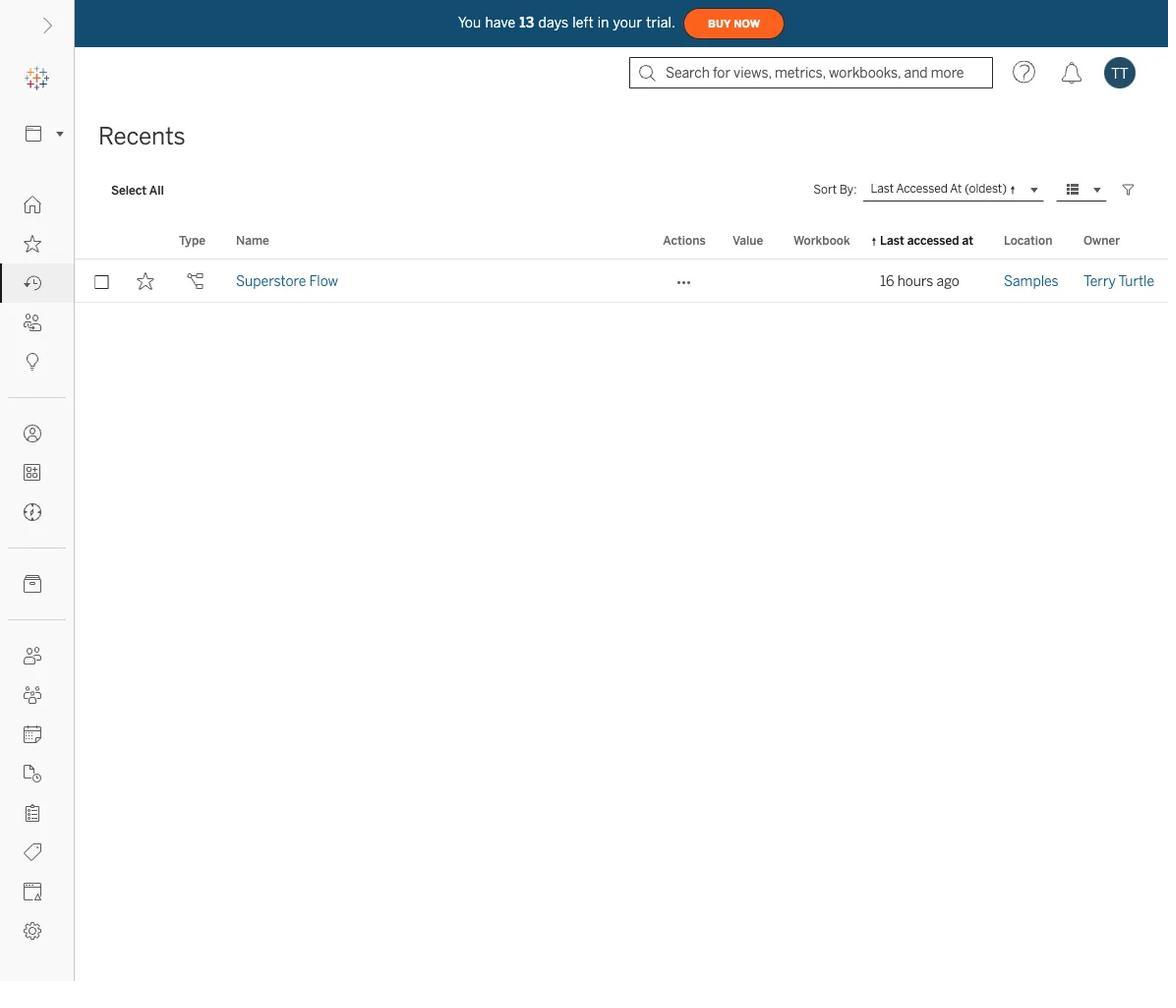 Task type: describe. For each thing, give the bounding box(es) containing it.
navigation panel element
[[0, 59, 74, 951]]

(oldest)
[[965, 182, 1007, 196]]

turtle
[[1119, 273, 1155, 289]]

type
[[179, 233, 206, 247]]

last accessed at (oldest) button
[[863, 178, 1044, 202]]

main navigation. press the up and down arrow keys to access links. element
[[0, 185, 74, 951]]

have
[[485, 15, 516, 31]]

Search for views, metrics, workbooks, and more text field
[[629, 57, 993, 89]]

13
[[520, 15, 534, 31]]

1 cell from the left
[[721, 260, 782, 303]]

16 hours ago
[[880, 273, 960, 289]]

select all
[[111, 183, 164, 197]]

terry turtle link
[[1084, 260, 1155, 303]]

last for last accessed at (oldest)
[[871, 182, 894, 196]]

samples link
[[1004, 260, 1059, 303]]

name
[[236, 233, 269, 247]]

ago
[[937, 273, 960, 289]]

left
[[573, 15, 594, 31]]

flow image
[[186, 272, 204, 290]]

buy now button
[[684, 8, 785, 39]]

value
[[733, 233, 763, 247]]

list view image
[[1064, 181, 1082, 199]]

terry turtle
[[1084, 273, 1155, 289]]

grid containing superstore flow
[[75, 222, 1168, 981]]

2 cell from the left
[[782, 260, 868, 303]]

sort by:
[[814, 182, 857, 197]]

recents
[[98, 122, 186, 150]]

select
[[111, 183, 147, 197]]

your
[[613, 15, 642, 31]]



Task type: locate. For each thing, give the bounding box(es) containing it.
all
[[149, 183, 164, 197]]

location
[[1004, 233, 1053, 247]]

row
[[75, 260, 1168, 303]]

now
[[734, 17, 760, 30]]

cell down 'value'
[[721, 260, 782, 303]]

last inside popup button
[[871, 182, 894, 196]]

you
[[458, 15, 481, 31]]

superstore flow
[[236, 273, 338, 289]]

last for last accessed at
[[880, 233, 904, 247]]

days
[[538, 15, 569, 31]]

hours
[[897, 273, 934, 289]]

in
[[598, 15, 609, 31]]

you have 13 days left in your trial.
[[458, 15, 676, 31]]

accessed
[[907, 233, 959, 247]]

at
[[950, 182, 962, 196]]

last right by:
[[871, 182, 894, 196]]

last accessed at (oldest)
[[871, 182, 1007, 196]]

cell
[[721, 260, 782, 303], [782, 260, 868, 303]]

samples
[[1004, 273, 1059, 289]]

at
[[962, 233, 974, 247]]

sort
[[814, 182, 837, 197]]

16
[[880, 273, 894, 289]]

accessed
[[896, 182, 948, 196]]

last left "accessed"
[[880, 233, 904, 247]]

workbook
[[794, 233, 850, 247]]

grid
[[75, 222, 1168, 981]]

superstore flow link
[[236, 260, 338, 303]]

buy now
[[708, 17, 760, 30]]

1 vertical spatial last
[[880, 233, 904, 247]]

select all button
[[98, 178, 177, 202]]

by:
[[840, 182, 857, 197]]

terry
[[1084, 273, 1116, 289]]

trial.
[[646, 15, 676, 31]]

last
[[871, 182, 894, 196], [880, 233, 904, 247]]

row containing superstore flow
[[75, 260, 1168, 303]]

superstore
[[236, 273, 306, 289]]

cell down workbook at the top right of the page
[[782, 260, 868, 303]]

0 vertical spatial last
[[871, 182, 894, 196]]

owner
[[1084, 233, 1120, 247]]

actions
[[663, 233, 706, 247]]

last accessed at
[[880, 233, 974, 247]]

last inside "grid"
[[880, 233, 904, 247]]

buy
[[708, 17, 731, 30]]

flow
[[309, 273, 338, 289]]



Task type: vqa. For each thing, say whether or not it's contained in the screenshot.
Favorites link
no



